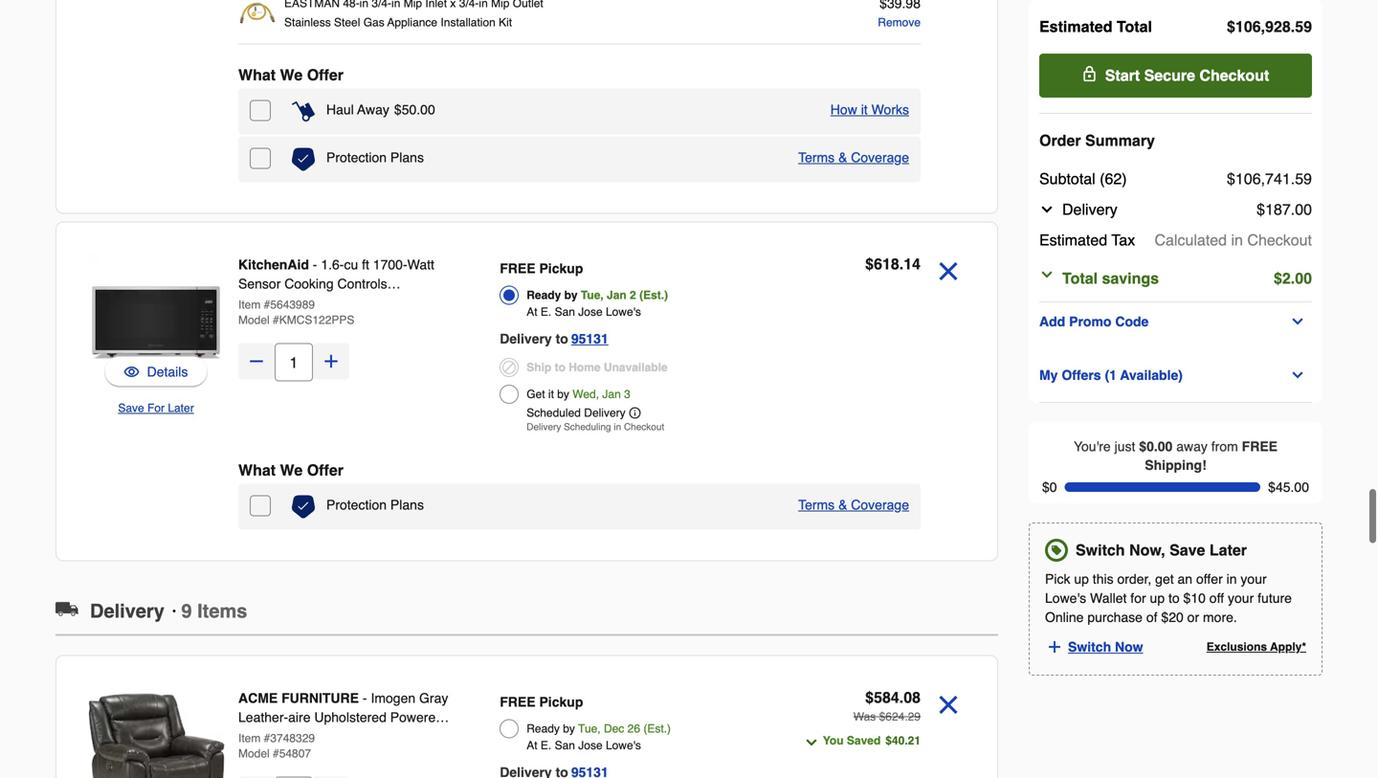 Task type: vqa. For each thing, say whether or not it's contained in the screenshot.
bottom Protection Plans
yes



Task type: locate. For each thing, give the bounding box(es) containing it.
chevron down image inside my offers (1 available) link
[[1290, 368, 1306, 383]]

1 vertical spatial terms
[[798, 497, 835, 513]]

model for 1.6-cu ft 1700-watt sensor cooking controls countertop microwave (stainless steel)
[[238, 313, 270, 327]]

appliance
[[387, 16, 438, 29]]

.00
[[417, 102, 435, 117], [1291, 201, 1312, 218], [1291, 269, 1312, 287]]

1 remove item image from the top
[[932, 255, 965, 288]]

estimated total
[[1040, 18, 1152, 35]]

lowe's down ready by tue, jan 2 (est.)
[[606, 305, 641, 319]]

pickup inside free pickup option group
[[539, 694, 583, 710]]

1 vertical spatial (est.)
[[644, 722, 671, 736]]

1 vertical spatial chevron down image
[[1290, 314, 1306, 329]]

protection down haul
[[326, 150, 387, 165]]

1 vertical spatial at
[[527, 739, 538, 752]]

2 jose from the top
[[578, 739, 603, 752]]

remove item image for imogen gray leather-aire upholstered powered reclining recliner
[[932, 689, 965, 721]]

e. down ready by tue, dec 26 (est.)
[[541, 739, 552, 752]]

tue,
[[581, 289, 604, 302], [578, 722, 601, 736]]

model for imogen gray leather-aire upholstered powered reclining recliner
[[238, 747, 270, 760]]

$ up calculated in checkout
[[1227, 170, 1236, 188]]

3
[[624, 388, 631, 401]]

chevron down image for you saved
[[804, 735, 819, 750]]

1 vertical spatial free pickup
[[500, 694, 583, 710]]

it right get
[[548, 388, 554, 401]]

at e. san jose lowe's down ready by tue, dec 26 (est.)
[[527, 739, 641, 752]]

&
[[839, 150, 848, 165], [839, 497, 848, 513]]

2 down calculated in checkout
[[1283, 269, 1291, 287]]

remove
[[878, 16, 921, 29]]

jose for imogen gray leather-aire upholstered powered reclining recliner
[[578, 739, 603, 752]]

pickup up ready by tue, dec 26 (est.)
[[539, 694, 583, 710]]

0 vertical spatial what
[[238, 66, 276, 84]]

free pickup up ready by tue, jan 2 (est.)
[[500, 261, 583, 276]]

0 horizontal spatial chevron down image
[[1040, 267, 1055, 282]]

checkout down the 187
[[1248, 231, 1312, 249]]

1 horizontal spatial mip
[[491, 0, 510, 10]]

1 model from the top
[[238, 313, 270, 327]]

1 horizontal spatial later
[[1210, 541, 1247, 559]]

option group containing free pickup
[[500, 255, 766, 438]]

1 horizontal spatial 3/4-
[[459, 0, 479, 10]]

tue, left dec
[[578, 722, 601, 736]]

2 59 from the top
[[1295, 170, 1312, 188]]

leather-
[[238, 710, 288, 725]]

2 horizontal spatial chevron down image
[[1290, 314, 1306, 329]]

steel
[[334, 16, 360, 29]]

ready up delivery to 95131
[[527, 289, 561, 302]]

chevron down image down the subtotal
[[1040, 202, 1055, 217]]

1 protection from the top
[[326, 150, 387, 165]]

0 vertical spatial your
[[1241, 572, 1267, 587]]

get it by wed, jan 3
[[527, 388, 631, 401]]

1 horizontal spatial chevron down image
[[1040, 202, 1055, 217]]

checkout down 106,928
[[1200, 67, 1270, 84]]

at e. san jose lowe's
[[527, 305, 641, 319], [527, 739, 641, 752]]

1 jose from the top
[[578, 305, 603, 319]]

2 vertical spatial by
[[563, 722, 575, 736]]

1 vertical spatial save
[[1170, 541, 1206, 559]]

0 vertical spatial switch
[[1076, 541, 1125, 559]]

in right "calculated"
[[1231, 231, 1243, 249]]

we up protection plan filled image
[[280, 461, 303, 479]]

1 vertical spatial checkout
[[1248, 231, 1312, 249]]

coverage for delivery
[[851, 497, 909, 513]]

you
[[823, 734, 844, 748]]

checkout for calculated in checkout
[[1248, 231, 1312, 249]]

terms for what we offer
[[798, 150, 835, 165]]

tue, inside free pickup option group
[[578, 722, 601, 736]]

add
[[1040, 314, 1066, 329]]

checkout down info icon
[[624, 422, 664, 433]]

get
[[1155, 572, 1174, 587]]

now,
[[1129, 541, 1166, 559]]

up left this
[[1074, 572, 1089, 587]]

plus image down online
[[1046, 639, 1063, 656]]

2 e. from the top
[[541, 739, 552, 752]]

$ up start secure checkout
[[1227, 18, 1236, 35]]

pickup for 1.6-cu ft 1700-watt sensor cooking controls countertop microwave (stainless steel)
[[539, 261, 583, 276]]

ready inside free pickup option group
[[527, 722, 560, 736]]

you're just $ 0.00
[[1074, 439, 1173, 454]]

2 ready from the top
[[527, 722, 560, 736]]

save up an
[[1170, 541, 1206, 559]]

lowe's for 1.6-cu ft 1700-watt sensor cooking controls countertop microwave (stainless steel)
[[606, 305, 641, 319]]

.00 for delivery
[[1291, 201, 1312, 218]]

it right how
[[861, 102, 868, 117]]

jose down ready by tue, jan 2 (est.)
[[578, 305, 603, 319]]

0 vertical spatial checkout
[[1200, 67, 1270, 84]]

2 vertical spatial to
[[1169, 591, 1180, 606]]

lowe's down dec
[[606, 739, 641, 752]]

jan left the '3'
[[602, 388, 621, 401]]

1 vertical spatial switch
[[1068, 640, 1111, 655]]

model inside "item #3748329 model #54807"
[[238, 747, 270, 760]]

1 plans from the top
[[390, 150, 424, 165]]

& for what we offer
[[839, 150, 848, 165]]

1 ready from the top
[[527, 289, 561, 302]]

1 vertical spatial coverage
[[851, 497, 909, 513]]

jose inside free pickup option group
[[578, 739, 603, 752]]

up
[[1074, 572, 1089, 587], [1150, 591, 1165, 606]]

save
[[118, 402, 144, 415], [1170, 541, 1206, 559]]

chevron down image
[[1040, 202, 1055, 217], [1290, 314, 1306, 329], [804, 735, 819, 750]]

(est.)
[[639, 289, 668, 302], [644, 722, 671, 736]]

we up haul away filled icon
[[280, 66, 303, 84]]

2 at from the top
[[527, 739, 538, 752]]

- up upholstered
[[363, 691, 367, 706]]

at e. san jose lowe's down ready by tue, jan 2 (est.)
[[527, 305, 641, 319]]

plus image
[[322, 352, 341, 371], [1046, 639, 1063, 656]]

to left the 95131 "button"
[[556, 331, 568, 347]]

delivery up delivery scheduling in checkout
[[584, 406, 626, 420]]

08
[[904, 689, 921, 706]]

offer up haul
[[307, 66, 344, 84]]

checkout
[[1200, 67, 1270, 84], [1248, 231, 1312, 249], [624, 422, 664, 433]]

48-
[[343, 0, 360, 10]]

switch up this
[[1076, 541, 1125, 559]]

at inside option group
[[527, 305, 538, 319]]

this
[[1093, 572, 1114, 587]]

1 vertical spatial 2
[[630, 289, 636, 302]]

estimated left tax at the right of page
[[1040, 231, 1108, 249]]

later
[[168, 402, 194, 415], [1210, 541, 1247, 559]]

remove item image right 14
[[932, 255, 965, 288]]

2 vertical spatial checkout
[[624, 422, 664, 433]]

0 horizontal spatial it
[[548, 388, 554, 401]]

0 vertical spatial remove item image
[[932, 255, 965, 288]]

in right scheduling on the left bottom of page
[[614, 422, 621, 433]]

by up the scheduled
[[557, 388, 569, 401]]

1 vertical spatial model
[[238, 747, 270, 760]]

- left 1.6-
[[313, 257, 317, 272]]

by for 1.6-cu ft 1700-watt sensor cooking controls countertop microwave (stainless steel)
[[564, 289, 578, 302]]

total down estimated tax
[[1062, 269, 1098, 287]]

jose down ready by tue, dec 26 (est.)
[[578, 739, 603, 752]]

free up delivery to 95131
[[500, 261, 536, 276]]

0 vertical spatial ready
[[527, 289, 561, 302]]

tue, up the 95131 "button"
[[581, 289, 604, 302]]

$ down calculated in checkout
[[1274, 269, 1283, 287]]

2 estimated from the top
[[1040, 231, 1108, 249]]

to up $20
[[1169, 591, 1180, 606]]

0 vertical spatial it
[[861, 102, 868, 117]]

1 vertical spatial .00
[[1291, 201, 1312, 218]]

1 we from the top
[[280, 66, 303, 84]]

2 at e. san jose lowe's from the top
[[527, 739, 641, 752]]

later right for
[[168, 402, 194, 415]]

3/4-
[[372, 0, 392, 10], [459, 0, 479, 10]]

jan
[[607, 289, 627, 302], [602, 388, 621, 401]]

1 vertical spatial lowe's
[[1045, 591, 1087, 606]]

1 vertical spatial 59
[[1295, 170, 1312, 188]]

48-in 3/4-in mip inlet x 3/4-in mip outlet stainless steel gas appliance installation kit image
[[238, 0, 277, 32]]

624
[[886, 710, 905, 724]]

san for imogen gray leather-aire upholstered powered reclining recliner
[[555, 739, 575, 752]]

1 item from the top
[[238, 298, 261, 312]]

model down reclining
[[238, 747, 270, 760]]

2 vertical spatial free
[[500, 694, 536, 710]]

secure
[[1144, 67, 1195, 84]]

free shipping!
[[1145, 439, 1278, 473]]

how
[[831, 102, 857, 117]]

0 vertical spatial plans
[[390, 150, 424, 165]]

to for home
[[555, 361, 566, 374]]

0 vertical spatial (est.)
[[639, 289, 668, 302]]

pickup inside option group
[[539, 261, 583, 276]]

e. inside free pickup option group
[[541, 739, 552, 752]]

1 vertical spatial &
[[839, 497, 848, 513]]

1 vertical spatial plus image
[[1046, 639, 1063, 656]]

free pickup option group
[[500, 689, 766, 778]]

jose for 1.6-cu ft 1700-watt sensor cooking controls countertop microwave (stainless steel)
[[578, 305, 603, 319]]

(est.) inside free pickup option group
[[644, 722, 671, 736]]

0 vertical spatial tue,
[[581, 289, 604, 302]]

0 vertical spatial free
[[500, 261, 536, 276]]

delivery
[[1062, 201, 1118, 218], [500, 331, 552, 347], [584, 406, 626, 420], [527, 422, 561, 433], [90, 600, 164, 622]]

0 vertical spatial by
[[564, 289, 578, 302]]

0 horizontal spatial 2
[[630, 289, 636, 302]]

$ 2 .00
[[1274, 269, 1312, 287]]

protection plans for what we offer
[[326, 150, 424, 165]]

0 vertical spatial item
[[238, 298, 261, 312]]

2 remove item image from the top
[[932, 689, 965, 721]]

1 vertical spatial protection
[[326, 497, 387, 513]]

at e. san jose lowe's inside free pickup option group
[[527, 739, 641, 752]]

2 san from the top
[[555, 739, 575, 752]]

san inside free pickup option group
[[555, 739, 575, 752]]

get
[[527, 388, 545, 401]]

0 vertical spatial at e. san jose lowe's
[[527, 305, 641, 319]]

1 vertical spatial offer
[[307, 461, 344, 479]]

to inside pick up this order, get an offer in your lowe's wallet for up to $10 off your future online purchase of $20 or more.
[[1169, 591, 1180, 606]]

item down leather-
[[238, 732, 261, 745]]

free right gray on the bottom left
[[500, 694, 536, 710]]

.00 down $ 106,741 . 59
[[1291, 201, 1312, 218]]

0 vertical spatial later
[[168, 402, 194, 415]]

1 vertical spatial item
[[238, 732, 261, 745]]

save left for
[[118, 402, 144, 415]]

1 vertical spatial remove item image
[[932, 689, 965, 721]]

106,741
[[1236, 170, 1291, 188]]

e. for 1.6-cu ft 1700-watt sensor cooking controls countertop microwave (stainless steel)
[[541, 305, 552, 319]]

0 vertical spatial terms
[[798, 150, 835, 165]]

pickup for imogen gray leather-aire upholstered powered reclining recliner
[[539, 694, 583, 710]]

1 vertical spatial up
[[1150, 591, 1165, 606]]

checkout inside start secure checkout button
[[1200, 67, 1270, 84]]

summary
[[1085, 132, 1155, 149]]

1 vertical spatial jose
[[578, 739, 603, 752]]

plus image right stepper number input field with increment and decrement buttons number field at the top left of the page
[[322, 352, 341, 371]]

1 & from the top
[[839, 150, 848, 165]]

remove item image right 29
[[932, 689, 965, 721]]

at for imogen gray leather-aire upholstered powered reclining recliner
[[527, 739, 538, 752]]

0 horizontal spatial chevron down image
[[804, 735, 819, 750]]

0 vertical spatial total
[[1117, 18, 1152, 35]]

0 vertical spatial we
[[280, 66, 303, 84]]

mip up kit
[[491, 0, 510, 10]]

scheduled
[[527, 406, 581, 420]]

protection plan filled image
[[292, 495, 315, 518]]

chevron down image inside add promo code 'link'
[[1290, 314, 1306, 329]]

1 at e. san jose lowe's from the top
[[527, 305, 641, 319]]

delivery down the scheduled
[[527, 422, 561, 433]]

at inside free pickup option group
[[527, 739, 538, 752]]

0 vertical spatial at
[[527, 305, 538, 319]]

2 plans from the top
[[390, 497, 424, 513]]

acme furniture -
[[238, 691, 371, 706]]

2 protection from the top
[[326, 497, 387, 513]]

free pickup inside option group
[[500, 261, 583, 276]]

1 vertical spatial to
[[555, 361, 566, 374]]

1 free pickup from the top
[[500, 261, 583, 276]]

0 vertical spatial 2
[[1283, 269, 1291, 287]]

1 vertical spatial your
[[1228, 591, 1254, 606]]

items
[[197, 600, 247, 622]]

switch down online
[[1068, 640, 1111, 655]]

just
[[1115, 439, 1136, 454]]

by inside free pickup option group
[[563, 722, 575, 736]]

order summary
[[1040, 132, 1155, 149]]

later up 'offer' on the right bottom
[[1210, 541, 1247, 559]]

at e. san jose lowe's for imogen gray leather-aire upholstered powered reclining recliner
[[527, 739, 641, 752]]

59 right 106,928
[[1295, 18, 1312, 35]]

2 item from the top
[[238, 732, 261, 745]]

1 coverage from the top
[[851, 150, 909, 165]]

1 what we offer from the top
[[238, 66, 344, 84]]

2 terms & coverage from the top
[[798, 497, 909, 513]]

1 horizontal spatial 2
[[1283, 269, 1291, 287]]

1 horizontal spatial chevron down image
[[1290, 368, 1306, 383]]

0 vertical spatial model
[[238, 313, 270, 327]]

1 vertical spatial estimated
[[1040, 231, 1108, 249]]

recliner
[[297, 729, 346, 744]]

.
[[1291, 18, 1295, 35], [1291, 170, 1295, 188], [900, 255, 904, 273], [900, 689, 904, 706], [905, 710, 908, 724], [905, 734, 908, 748]]

59 for $ 106,928 . 59
[[1295, 18, 1312, 35]]

0.00
[[1147, 439, 1173, 454]]

an
[[1178, 572, 1193, 587]]

offer
[[1196, 572, 1223, 587]]

free inside option group
[[500, 694, 536, 710]]

bullet image
[[172, 609, 176, 613]]

2 free pickup from the top
[[500, 694, 583, 710]]

terms & coverage button for what we offer
[[798, 148, 909, 167]]

free pickup inside option group
[[500, 694, 583, 710]]

protection right protection plan filled image
[[326, 497, 387, 513]]

$20
[[1161, 610, 1184, 625]]

how it works
[[831, 102, 909, 117]]

59 up $ 187 .00 at the right top of page
[[1295, 170, 1312, 188]]

$
[[1227, 18, 1236, 35], [394, 102, 402, 117], [1227, 170, 1236, 188], [1257, 201, 1265, 218], [865, 255, 874, 273], [1274, 269, 1283, 287], [1139, 439, 1147, 454], [865, 689, 874, 706], [879, 710, 886, 724], [886, 734, 892, 748]]

estimated for estimated tax
[[1040, 231, 1108, 249]]

1 vertical spatial by
[[557, 388, 569, 401]]

at e. san jose lowe's for 1.6-cu ft 1700-watt sensor cooking controls countertop microwave (stainless steel)
[[527, 305, 641, 319]]

protection
[[326, 150, 387, 165], [326, 497, 387, 513]]

1 vertical spatial chevron down image
[[1290, 368, 1306, 383]]

san down ready by tue, dec 26 (est.)
[[555, 739, 575, 752]]

in up the gas
[[360, 0, 369, 10]]

jose
[[578, 305, 603, 319], [578, 739, 603, 752]]

$ right away
[[394, 102, 402, 117]]

minus image
[[247, 352, 266, 371]]

1 mip from the left
[[404, 0, 422, 10]]

delivery to 95131
[[500, 331, 609, 347]]

switch inside button
[[1068, 640, 1111, 655]]

in inside pick up this order, get an offer in your lowe's wallet for up to $10 off your future online purchase of $20 or more.
[[1227, 572, 1237, 587]]

2
[[1283, 269, 1291, 287], [630, 289, 636, 302]]

(est.) up unavailable
[[639, 289, 668, 302]]

1 offer from the top
[[307, 66, 344, 84]]

2 model from the top
[[238, 747, 270, 760]]

delivery scheduling in checkout
[[527, 422, 664, 433]]

terms & coverage button
[[798, 148, 909, 167], [798, 495, 909, 514]]

kit
[[499, 16, 512, 29]]

1 estimated from the top
[[1040, 18, 1113, 35]]

kitchenaid
[[238, 257, 309, 272]]

estimated up secure icon
[[1040, 18, 1113, 35]]

0 horizontal spatial plus image
[[322, 352, 341, 371]]

it inside how it works button
[[861, 102, 868, 117]]

0 vertical spatial terms & coverage
[[798, 150, 909, 165]]

it for how
[[861, 102, 868, 117]]

1 san from the top
[[555, 305, 575, 319]]

it
[[861, 102, 868, 117], [548, 388, 554, 401]]

your
[[1241, 572, 1267, 587], [1228, 591, 1254, 606]]

later inside button
[[168, 402, 194, 415]]

2 vertical spatial chevron down image
[[804, 735, 819, 750]]

3/4- up the gas
[[372, 0, 392, 10]]

model inside item #5643989 model #kmcs122pps
[[238, 313, 270, 327]]

by up delivery to 95131
[[564, 289, 578, 302]]

terms & coverage button for delivery
[[798, 495, 909, 514]]

jan up the 95131 "button"
[[607, 289, 627, 302]]

by left dec
[[563, 722, 575, 736]]

$10
[[1184, 591, 1206, 606]]

free right from
[[1242, 439, 1278, 454]]

. for 106,928
[[1291, 18, 1295, 35]]

3/4- right 'x'
[[459, 0, 479, 10]]

0 vertical spatial protection
[[326, 150, 387, 165]]

(est.) inside option group
[[639, 289, 668, 302]]

up right for
[[1150, 591, 1165, 606]]

total savings
[[1062, 269, 1159, 287]]

controls
[[337, 276, 387, 291]]

item up steel)
[[238, 298, 261, 312]]

0 vertical spatial e.
[[541, 305, 552, 319]]

off
[[1210, 591, 1224, 606]]

1 vertical spatial we
[[280, 461, 303, 479]]

1 e. from the top
[[541, 305, 552, 319]]

1 vertical spatial pickup
[[539, 694, 583, 710]]

(62)
[[1100, 170, 1127, 188]]

protection for what we offer
[[326, 150, 387, 165]]

protection plans down away
[[326, 150, 424, 165]]

by for imogen gray leather-aire upholstered powered reclining recliner
[[563, 722, 575, 736]]

option group
[[500, 255, 766, 438]]

0 vertical spatial chevron down image
[[1040, 202, 1055, 217]]

calculated in checkout
[[1155, 231, 1312, 249]]

san up delivery to 95131
[[555, 305, 575, 319]]

2 offer from the top
[[307, 461, 344, 479]]

1.6-
[[321, 257, 344, 272]]

at
[[527, 305, 538, 319], [527, 739, 538, 752]]

1 terms & coverage from the top
[[798, 150, 909, 165]]

1 vertical spatial tue,
[[578, 722, 601, 736]]

item for imogen gray leather-aire upholstered powered reclining recliner
[[238, 732, 261, 745]]

1 horizontal spatial plus image
[[1046, 639, 1063, 656]]

lowe's inside free pickup option group
[[606, 739, 641, 752]]

e. for imogen gray leather-aire upholstered powered reclining recliner
[[541, 739, 552, 752]]

2 terms & coverage button from the top
[[798, 495, 909, 514]]

free for imogen gray leather-aire upholstered powered reclining recliner
[[500, 694, 536, 710]]

remove button
[[878, 13, 921, 32]]

ready left dec
[[527, 722, 560, 736]]

san inside option group
[[555, 305, 575, 319]]

lowe's for imogen gray leather-aire upholstered powered reclining recliner
[[606, 739, 641, 752]]

terms & coverage
[[798, 150, 909, 165], [798, 497, 909, 513]]

0 vertical spatial coverage
[[851, 150, 909, 165]]

1 vertical spatial at e. san jose lowe's
[[527, 739, 641, 752]]

1 59 from the top
[[1295, 18, 1312, 35]]

pickup up ready by tue, jan 2 (est.)
[[539, 261, 583, 276]]

1 vertical spatial it
[[548, 388, 554, 401]]

at down ready by tue, dec 26 (est.)
[[527, 739, 538, 752]]

your up future
[[1241, 572, 1267, 587]]

switch now button
[[1045, 635, 1160, 660]]

0 vertical spatial offer
[[307, 66, 344, 84]]

(est.) right 26
[[644, 722, 671, 736]]

free for 1.6-cu ft 1700-watt sensor cooking controls countertop microwave (stainless steel)
[[500, 261, 536, 276]]

ready by tue, jan 2 (est.)
[[527, 289, 668, 302]]

your right off
[[1228, 591, 1254, 606]]

free
[[500, 261, 536, 276], [1242, 439, 1278, 454], [500, 694, 536, 710]]

truck filled image
[[56, 598, 78, 621]]

protection plans for delivery
[[326, 497, 424, 513]]

2 coverage from the top
[[851, 497, 909, 513]]

.00 down $ 187 .00 at the right top of page
[[1291, 269, 1312, 287]]

delivery up 'ship'
[[500, 331, 552, 347]]

1 vertical spatial -
[[363, 691, 367, 706]]

-
[[313, 257, 317, 272], [363, 691, 367, 706]]

what we offer up haul away filled icon
[[238, 66, 344, 84]]

Stepper number input field with increment and decrement buttons number field
[[275, 343, 313, 381]]

1 vertical spatial terms & coverage
[[798, 497, 909, 513]]

aire
[[288, 710, 311, 725]]

lowe's up online
[[1045, 591, 1087, 606]]

0 vertical spatial &
[[839, 150, 848, 165]]

1 vertical spatial e.
[[541, 739, 552, 752]]

0 horizontal spatial -
[[313, 257, 317, 272]]

0 vertical spatial what we offer
[[238, 66, 344, 84]]

watt
[[407, 257, 434, 272]]

1 vertical spatial what
[[238, 461, 276, 479]]

protection plans right protection plan filled image
[[326, 497, 424, 513]]

0 horizontal spatial 3/4-
[[372, 0, 392, 10]]

.00 right away
[[417, 102, 435, 117]]

29
[[908, 710, 921, 724]]

tax
[[1112, 231, 1135, 249]]

$45.00
[[1268, 480, 1309, 495]]

1 terms from the top
[[798, 150, 835, 165]]

saved
[[847, 734, 881, 748]]

kitchenaid -
[[238, 257, 321, 272]]

2 protection plans from the top
[[326, 497, 424, 513]]

free pickup up ready by tue, dec 26 (est.)
[[500, 694, 583, 710]]

21
[[908, 734, 921, 748]]

2 & from the top
[[839, 497, 848, 513]]

switch for switch now, save later
[[1076, 541, 1125, 559]]

e. up delivery to 95131
[[541, 305, 552, 319]]

1 terms & coverage button from the top
[[798, 148, 909, 167]]

2 up unavailable
[[630, 289, 636, 302]]

chevron down image
[[1040, 267, 1055, 282], [1290, 368, 1306, 383]]

mip up the appliance
[[404, 0, 422, 10]]

lowe's
[[606, 305, 641, 319], [1045, 591, 1087, 606], [606, 739, 641, 752]]

1 protection plans from the top
[[326, 150, 424, 165]]

0 vertical spatial pickup
[[539, 261, 583, 276]]

0 vertical spatial jose
[[578, 305, 603, 319]]

1 at from the top
[[527, 305, 538, 319]]

item
[[238, 298, 261, 312], [238, 732, 261, 745]]

plans for what we offer
[[390, 150, 424, 165]]

1 vertical spatial protection plans
[[326, 497, 424, 513]]

2 pickup from the top
[[539, 694, 583, 710]]

remove item image
[[932, 255, 965, 288], [932, 689, 965, 721]]

to right 'ship'
[[555, 361, 566, 374]]

item inside item #5643989 model #kmcs122pps
[[238, 298, 261, 312]]

chevron down image left you
[[804, 735, 819, 750]]

my offers (1 available) link
[[1040, 364, 1312, 387]]

2 vertical spatial lowe's
[[606, 739, 641, 752]]

item inside "item #3748329 model #54807"
[[238, 732, 261, 745]]

save for later button
[[118, 399, 194, 418]]

model down countertop
[[238, 313, 270, 327]]

terms & coverage for what we offer
[[798, 150, 909, 165]]

offer up protection plan filled image
[[307, 461, 344, 479]]

1 vertical spatial total
[[1062, 269, 1098, 287]]

(est.) for 1.6-cu ft 1700-watt sensor cooking controls countertop microwave (stainless steel)
[[639, 289, 668, 302]]

1 pickup from the top
[[539, 261, 583, 276]]

order
[[1040, 132, 1081, 149]]

0 vertical spatial up
[[1074, 572, 1089, 587]]

2 terms from the top
[[798, 497, 835, 513]]

what we offer
[[238, 66, 344, 84], [238, 461, 344, 479]]

0 horizontal spatial mip
[[404, 0, 422, 10]]

2 vertical spatial .00
[[1291, 269, 1312, 287]]



Task type: describe. For each thing, give the bounding box(es) containing it.
checkout for start secure checkout
[[1200, 67, 1270, 84]]

save for later
[[118, 402, 194, 415]]

code
[[1115, 314, 1149, 329]]

countertop
[[238, 295, 305, 311]]

$ 187 .00
[[1257, 201, 1312, 218]]

checkout inside option group
[[624, 422, 664, 433]]

for
[[147, 402, 165, 415]]

dec
[[604, 722, 624, 736]]

haul away filled image
[[292, 100, 315, 123]]

free pickup for 1.6-cu ft 1700-watt sensor cooking controls countertop microwave (stainless steel)
[[500, 261, 583, 276]]

exclusions
[[1207, 641, 1267, 654]]

95131
[[571, 331, 609, 347]]

info image
[[629, 407, 641, 419]]

switch now
[[1068, 640, 1143, 655]]

shipping!
[[1145, 458, 1207, 473]]

works
[[872, 102, 909, 117]]

$ 106,741 . 59
[[1227, 170, 1312, 188]]

618
[[874, 255, 900, 273]]

outlet
[[513, 0, 543, 10]]

you saved $ 40 . 21
[[823, 734, 921, 748]]

inlet
[[425, 0, 447, 10]]

1700-
[[373, 257, 407, 272]]

powered
[[390, 710, 443, 725]]

remove item image for 1.6-cu ft 1700-watt sensor cooking controls countertop microwave (stainless steel)
[[932, 255, 965, 288]]

of
[[1147, 610, 1158, 625]]

$ up was on the bottom of the page
[[865, 689, 874, 706]]

0 horizontal spatial up
[[1074, 572, 1089, 587]]

gray
[[419, 691, 448, 706]]

& for delivery
[[839, 497, 848, 513]]

scheduled delivery
[[527, 406, 626, 420]]

imogen gray leather-aire upholstered powered reclining recliner image
[[87, 687, 225, 778]]

. for 584
[[900, 689, 904, 706]]

2 3/4- from the left
[[459, 0, 479, 10]]

item for 1.6-cu ft 1700-watt sensor cooking controls countertop microwave (stainless steel)
[[238, 298, 261, 312]]

savings
[[1102, 269, 1159, 287]]

2 what we offer from the top
[[238, 461, 344, 479]]

$ left 14
[[865, 255, 874, 273]]

1 vertical spatial later
[[1210, 541, 1247, 559]]

0 horizontal spatial total
[[1062, 269, 1098, 287]]

50
[[402, 102, 417, 117]]

0 vertical spatial chevron down image
[[1040, 267, 1055, 282]]

to for 95131
[[556, 331, 568, 347]]

exclusions apply*
[[1207, 641, 1307, 654]]

plans for delivery
[[390, 497, 424, 513]]

pick up this order, get an offer in your lowe's wallet for up to $10 off your future online purchase of $20 or more.
[[1045, 572, 1292, 625]]

free inside free shipping!
[[1242, 439, 1278, 454]]

.00 for total savings
[[1291, 269, 1312, 287]]

from
[[1212, 439, 1238, 454]]

estimated tax
[[1040, 231, 1135, 249]]

furniture
[[282, 691, 359, 706]]

protection for delivery
[[326, 497, 387, 513]]

haul away $ 50 .00
[[326, 102, 435, 117]]

unavailable
[[604, 361, 668, 374]]

(stainless
[[376, 295, 435, 311]]

online
[[1045, 610, 1084, 625]]

chevron down image for add promo code
[[1290, 314, 1306, 329]]

protection plan filled image
[[292, 148, 315, 171]]

0 vertical spatial .00
[[417, 102, 435, 117]]

add promo code link
[[1040, 310, 1312, 333]]

2 we from the top
[[280, 461, 303, 479]]

terms for delivery
[[798, 497, 835, 513]]

. for 106,741
[[1291, 170, 1295, 188]]

in up installation
[[479, 0, 488, 10]]

switch now, save later
[[1076, 541, 1247, 559]]

delivery up estimated tax
[[1062, 201, 1118, 218]]

. for 618
[[900, 255, 904, 273]]

save inside button
[[118, 402, 144, 415]]

tag filled image
[[1048, 542, 1065, 559]]

0 vertical spatial -
[[313, 257, 317, 272]]

9
[[181, 600, 192, 622]]

0 vertical spatial plus image
[[322, 352, 341, 371]]

details
[[147, 364, 188, 380]]

$ right just
[[1139, 439, 1147, 454]]

more.
[[1203, 610, 1237, 625]]

stainless
[[284, 16, 331, 29]]

9 items
[[181, 600, 247, 622]]

14
[[904, 255, 921, 273]]

95131 button
[[571, 327, 609, 350]]

#5643989
[[264, 298, 315, 312]]

$ down 106,741
[[1257, 201, 1265, 218]]

away
[[1177, 439, 1208, 454]]

add promo code
[[1040, 314, 1149, 329]]

ready for 1.6-cu ft 1700-watt sensor cooking controls countertop microwave (stainless steel)
[[527, 289, 561, 302]]

it for get
[[548, 388, 554, 401]]

haul
[[326, 102, 354, 117]]

order,
[[1117, 572, 1152, 587]]

offers
[[1062, 368, 1101, 383]]

$ right was on the bottom of the page
[[879, 710, 886, 724]]

ft
[[362, 257, 369, 272]]

1 vertical spatial jan
[[602, 388, 621, 401]]

secure image
[[1082, 66, 1098, 81]]

imogen
[[371, 691, 416, 706]]

home
[[569, 361, 601, 374]]

$ 106,928 . 59
[[1227, 18, 1312, 35]]

subtotal
[[1040, 170, 1096, 188]]

1 horizontal spatial -
[[363, 691, 367, 706]]

available)
[[1120, 368, 1183, 383]]

(1
[[1105, 368, 1117, 383]]

1 what from the top
[[238, 66, 276, 84]]

quickview image
[[124, 362, 139, 381]]

59 for $ 106,741 . 59
[[1295, 170, 1312, 188]]

item #3748329 model #54807
[[238, 732, 315, 760]]

for
[[1131, 591, 1146, 606]]

tue, for imogen gray leather-aire upholstered powered reclining recliner
[[578, 722, 601, 736]]

reclining
[[238, 729, 293, 744]]

scheduling
[[564, 422, 611, 433]]

away
[[357, 102, 389, 117]]

my
[[1040, 368, 1058, 383]]

start
[[1105, 67, 1140, 84]]

promo
[[1069, 314, 1112, 329]]

1 3/4- from the left
[[372, 0, 392, 10]]

tue, for 1.6-cu ft 1700-watt sensor cooking controls countertop microwave (stainless steel)
[[581, 289, 604, 302]]

ready for imogen gray leather-aire upholstered powered reclining recliner
[[527, 722, 560, 736]]

lowe's inside pick up this order, get an offer in your lowe's wallet for up to $10 off your future online purchase of $20 or more.
[[1045, 591, 1087, 606]]

future
[[1258, 591, 1292, 606]]

0 vertical spatial jan
[[607, 289, 627, 302]]

terms & coverage for delivery
[[798, 497, 909, 513]]

san for 1.6-cu ft 1700-watt sensor cooking controls countertop microwave (stainless steel)
[[555, 305, 575, 319]]

switch for switch now
[[1068, 640, 1111, 655]]

2 mip from the left
[[491, 0, 510, 10]]

block image
[[500, 358, 519, 377]]

delivery left bullet icon
[[90, 600, 164, 622]]

(est.) for imogen gray leather-aire upholstered powered reclining recliner
[[644, 722, 671, 736]]

ship to home unavailable
[[527, 361, 668, 374]]

1 horizontal spatial save
[[1170, 541, 1206, 559]]

start secure checkout
[[1105, 67, 1270, 84]]

cu
[[344, 257, 358, 272]]

how it works button
[[831, 100, 909, 119]]

ship
[[527, 361, 552, 374]]

1.6-cu ft 1700-watt sensor cooking controls countertop microwave (stainless steel) image
[[87, 253, 225, 391]]

gas
[[363, 16, 385, 29]]

1 horizontal spatial up
[[1150, 591, 1165, 606]]

sensor
[[238, 276, 281, 291]]

estimated for estimated total
[[1040, 18, 1113, 35]]

2 what from the top
[[238, 461, 276, 479]]

free pickup for imogen gray leather-aire upholstered powered reclining recliner
[[500, 694, 583, 710]]

at for 1.6-cu ft 1700-watt sensor cooking controls countertop microwave (stainless steel)
[[527, 305, 538, 319]]

pick
[[1045, 572, 1071, 587]]

in up the appliance
[[392, 0, 400, 10]]

$ down 624
[[886, 734, 892, 748]]

plus image inside switch now button
[[1046, 639, 1063, 656]]

x
[[450, 0, 456, 10]]

item #5643989 model #kmcs122pps
[[238, 298, 355, 327]]

microwave
[[308, 295, 372, 311]]

coverage for what we offer
[[851, 150, 909, 165]]

now
[[1115, 640, 1143, 655]]



